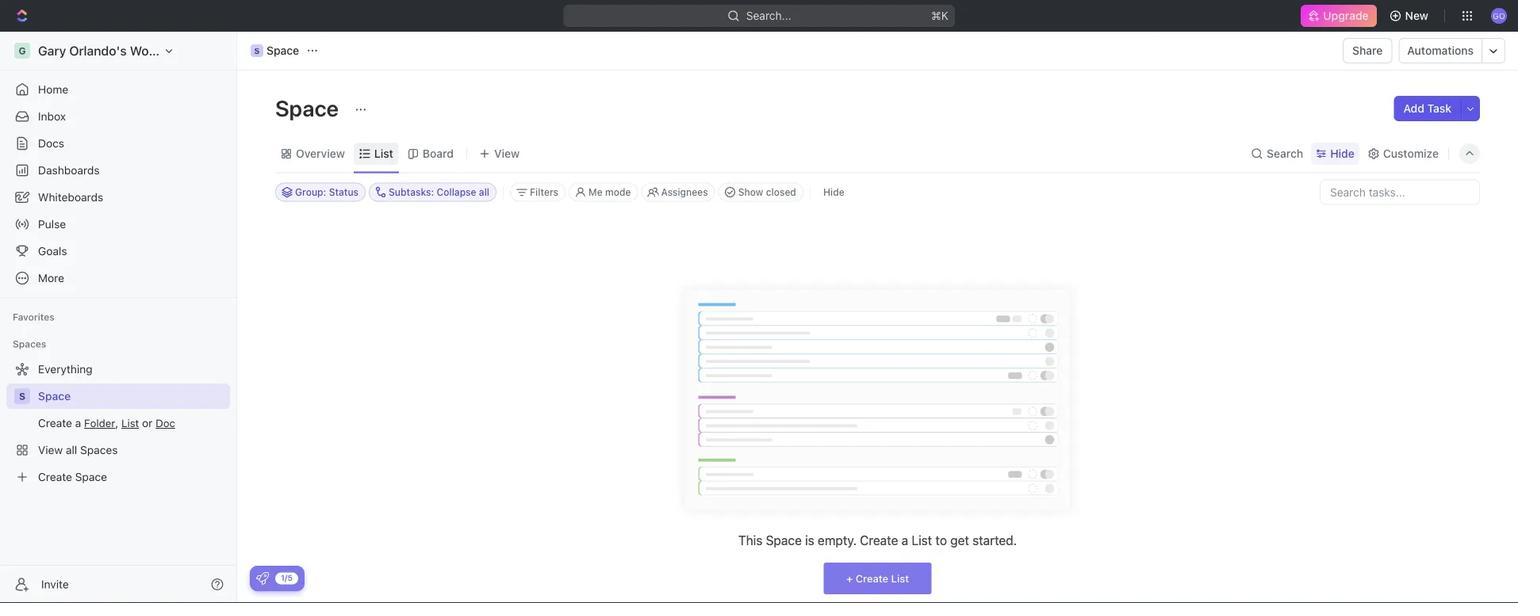 Task type: describe. For each thing, give the bounding box(es) containing it.
1/5
[[281, 574, 293, 583]]

Search tasks... text field
[[1321, 181, 1480, 204]]

s space
[[254, 44, 299, 57]]

g
[[19, 45, 26, 56]]

s for s
[[19, 391, 25, 402]]

list down this space is empty. create a list to get started.
[[892, 573, 909, 585]]

space for create space
[[75, 471, 107, 484]]

go
[[1494, 11, 1506, 20]]

upgrade
[[1324, 9, 1369, 22]]

favorites button
[[6, 308, 61, 327]]

docs link
[[6, 131, 230, 156]]

is
[[805, 534, 815, 549]]

more
[[38, 272, 64, 285]]

customize button
[[1363, 143, 1444, 165]]

a inside tree
[[75, 417, 81, 430]]

overview
[[296, 147, 345, 160]]

or
[[142, 417, 153, 430]]

view button
[[474, 143, 525, 165]]

+
[[847, 573, 853, 585]]

tree inside the sidebar navigation
[[6, 357, 230, 490]]

space, , element inside tree
[[14, 389, 30, 405]]

assignees button
[[641, 183, 715, 202]]

onboarding checklist button image
[[256, 573, 269, 586]]

hide inside button
[[824, 187, 845, 198]]

search...
[[746, 9, 791, 22]]

gary orlando's workspace
[[38, 43, 196, 58]]

collapse
[[437, 187, 477, 198]]

list left to
[[912, 534, 933, 549]]

everything
[[38, 363, 93, 376]]

orlando's
[[69, 43, 127, 58]]

all inside tree
[[66, 444, 77, 457]]

show closed
[[739, 187, 797, 198]]

folder button
[[84, 417, 115, 430]]

automations button
[[1400, 39, 1482, 63]]

upgrade link
[[1302, 5, 1377, 27]]

new
[[1406, 9, 1429, 22]]

docs
[[38, 137, 64, 150]]

filters
[[530, 187, 559, 198]]

add
[[1404, 102, 1425, 115]]

whiteboards link
[[6, 185, 230, 210]]

inbox
[[38, 110, 66, 123]]

list link
[[371, 143, 393, 165]]

subtasks: collapse all
[[389, 187, 490, 198]]

board link
[[420, 143, 454, 165]]

hide button
[[817, 183, 851, 202]]

doc button
[[156, 417, 175, 430]]

list inside 'link'
[[374, 147, 393, 160]]

⌘k
[[932, 9, 949, 22]]

mode
[[605, 187, 631, 198]]

me mode
[[589, 187, 631, 198]]

automations
[[1408, 44, 1474, 57]]

gary orlando's workspace, , element
[[14, 43, 30, 59]]

view button
[[474, 135, 525, 173]]

status
[[329, 187, 359, 198]]

share
[[1353, 44, 1383, 57]]

create space
[[38, 471, 107, 484]]

0 vertical spatial all
[[479, 187, 490, 198]]

dashboards link
[[6, 158, 230, 183]]

overview link
[[293, 143, 345, 165]]

more button
[[6, 266, 230, 291]]

show
[[739, 187, 764, 198]]

dashboards
[[38, 164, 100, 177]]



Task type: locate. For each thing, give the bounding box(es) containing it.
list inside create a folder , list or doc
[[121, 417, 139, 430]]

goals link
[[6, 239, 230, 264]]

list button
[[121, 417, 139, 430]]

inbox link
[[6, 104, 230, 129]]

hide right closed
[[824, 187, 845, 198]]

0 vertical spatial a
[[75, 417, 81, 430]]

view inside view button
[[494, 147, 520, 160]]

onboarding checklist button element
[[256, 573, 269, 586]]

go button
[[1487, 3, 1512, 29]]

hide button
[[1312, 143, 1360, 165]]

new button
[[1384, 3, 1439, 29]]

space
[[267, 44, 299, 57], [275, 95, 344, 121], [38, 390, 71, 403], [75, 471, 107, 484], [766, 534, 802, 549]]

s for s space
[[254, 46, 260, 55]]

0 vertical spatial space, , element
[[251, 44, 263, 57]]

closed
[[766, 187, 797, 198]]

pulse link
[[6, 212, 230, 237]]

1 horizontal spatial all
[[479, 187, 490, 198]]

1 horizontal spatial s
[[254, 46, 260, 55]]

a left to
[[902, 534, 909, 549]]

create up view all spaces
[[38, 417, 72, 430]]

0 vertical spatial s
[[254, 46, 260, 55]]

favorites
[[13, 312, 55, 323]]

folder
[[84, 417, 115, 430]]

empty.
[[818, 534, 857, 549]]

me mode button
[[569, 183, 638, 202]]

space link
[[38, 384, 227, 409]]

s inside tree
[[19, 391, 25, 402]]

whiteboards
[[38, 191, 103, 204]]

view for view all spaces
[[38, 444, 63, 457]]

tree containing everything
[[6, 357, 230, 490]]

1 horizontal spatial space, , element
[[251, 44, 263, 57]]

invite
[[41, 578, 69, 592]]

spaces down folder
[[80, 444, 118, 457]]

all up "create space"
[[66, 444, 77, 457]]

0 vertical spatial spaces
[[13, 339, 46, 350]]

show closed button
[[719, 183, 804, 202]]

1 vertical spatial hide
[[824, 187, 845, 198]]

1 horizontal spatial hide
[[1331, 147, 1355, 160]]

tree
[[6, 357, 230, 490]]

goals
[[38, 245, 67, 258]]

create right +
[[856, 573, 889, 585]]

create a folder , list or doc
[[38, 417, 175, 430]]

share button
[[1343, 38, 1393, 63]]

home link
[[6, 77, 230, 102]]

a left folder button
[[75, 417, 81, 430]]

search button
[[1247, 143, 1309, 165]]

0 horizontal spatial s
[[19, 391, 25, 402]]

subtasks:
[[389, 187, 434, 198]]

task
[[1428, 102, 1452, 115]]

hide inside dropdown button
[[1331, 147, 1355, 160]]

view
[[494, 147, 520, 160], [38, 444, 63, 457]]

filters button
[[510, 183, 566, 202]]

1 vertical spatial all
[[66, 444, 77, 457]]

0 horizontal spatial hide
[[824, 187, 845, 198]]

sidebar navigation
[[0, 32, 240, 604]]

to
[[936, 534, 947, 549]]

add task
[[1404, 102, 1452, 115]]

doc
[[156, 417, 175, 430]]

home
[[38, 83, 68, 96]]

space, , element
[[251, 44, 263, 57], [14, 389, 30, 405]]

hide
[[1331, 147, 1355, 160], [824, 187, 845, 198]]

s
[[254, 46, 260, 55], [19, 391, 25, 402]]

started.
[[973, 534, 1017, 549]]

view all spaces
[[38, 444, 118, 457]]

view inside view all spaces link
[[38, 444, 63, 457]]

create up + create list
[[860, 534, 899, 549]]

all right collapse
[[479, 187, 490, 198]]

group:
[[295, 187, 326, 198]]

gary
[[38, 43, 66, 58]]

0 horizontal spatial space, , element
[[14, 389, 30, 405]]

create down view all spaces
[[38, 471, 72, 484]]

customize
[[1384, 147, 1439, 160]]

+ create list
[[847, 573, 909, 585]]

this space is empty. create a list to get started.
[[739, 534, 1017, 549]]

everything link
[[6, 357, 227, 382]]

1 horizontal spatial spaces
[[80, 444, 118, 457]]

1 vertical spatial a
[[902, 534, 909, 549]]

1 horizontal spatial view
[[494, 147, 520, 160]]

s inside s space
[[254, 46, 260, 55]]

create inside "create space" link
[[38, 471, 72, 484]]

spaces
[[13, 339, 46, 350], [80, 444, 118, 457]]

0 horizontal spatial spaces
[[13, 339, 46, 350]]

get
[[951, 534, 970, 549]]

,
[[115, 417, 118, 430]]

1 horizontal spatial a
[[902, 534, 909, 549]]

view up filters dropdown button
[[494, 147, 520, 160]]

me
[[589, 187, 603, 198]]

list
[[374, 147, 393, 160], [121, 417, 139, 430], [912, 534, 933, 549], [892, 573, 909, 585]]

add task button
[[1395, 96, 1462, 121]]

space for s space
[[267, 44, 299, 57]]

1 vertical spatial s
[[19, 391, 25, 402]]

all
[[479, 187, 490, 198], [66, 444, 77, 457]]

spaces inside tree
[[80, 444, 118, 457]]

hide right search
[[1331, 147, 1355, 160]]

0 horizontal spatial a
[[75, 417, 81, 430]]

search
[[1267, 147, 1304, 160]]

view up "create space"
[[38, 444, 63, 457]]

this
[[739, 534, 763, 549]]

group: status
[[295, 187, 359, 198]]

view all spaces link
[[6, 438, 227, 463]]

0 vertical spatial view
[[494, 147, 520, 160]]

1 vertical spatial spaces
[[80, 444, 118, 457]]

0 vertical spatial hide
[[1331, 147, 1355, 160]]

pulse
[[38, 218, 66, 231]]

1 vertical spatial space, , element
[[14, 389, 30, 405]]

0 horizontal spatial view
[[38, 444, 63, 457]]

create space link
[[6, 465, 227, 490]]

board
[[423, 147, 454, 160]]

assignees
[[661, 187, 708, 198]]

create
[[38, 417, 72, 430], [38, 471, 72, 484], [860, 534, 899, 549], [856, 573, 889, 585]]

space for this space is empty. create a list to get started.
[[766, 534, 802, 549]]

0 horizontal spatial all
[[66, 444, 77, 457]]

view for view
[[494, 147, 520, 160]]

spaces down the favorites
[[13, 339, 46, 350]]

1 vertical spatial view
[[38, 444, 63, 457]]

workspace
[[130, 43, 196, 58]]

list right ,
[[121, 417, 139, 430]]

list up "subtasks:"
[[374, 147, 393, 160]]

a
[[75, 417, 81, 430], [902, 534, 909, 549]]



Task type: vqa. For each thing, say whether or not it's contained in the screenshot.
Go DROPDOWN BUTTON
yes



